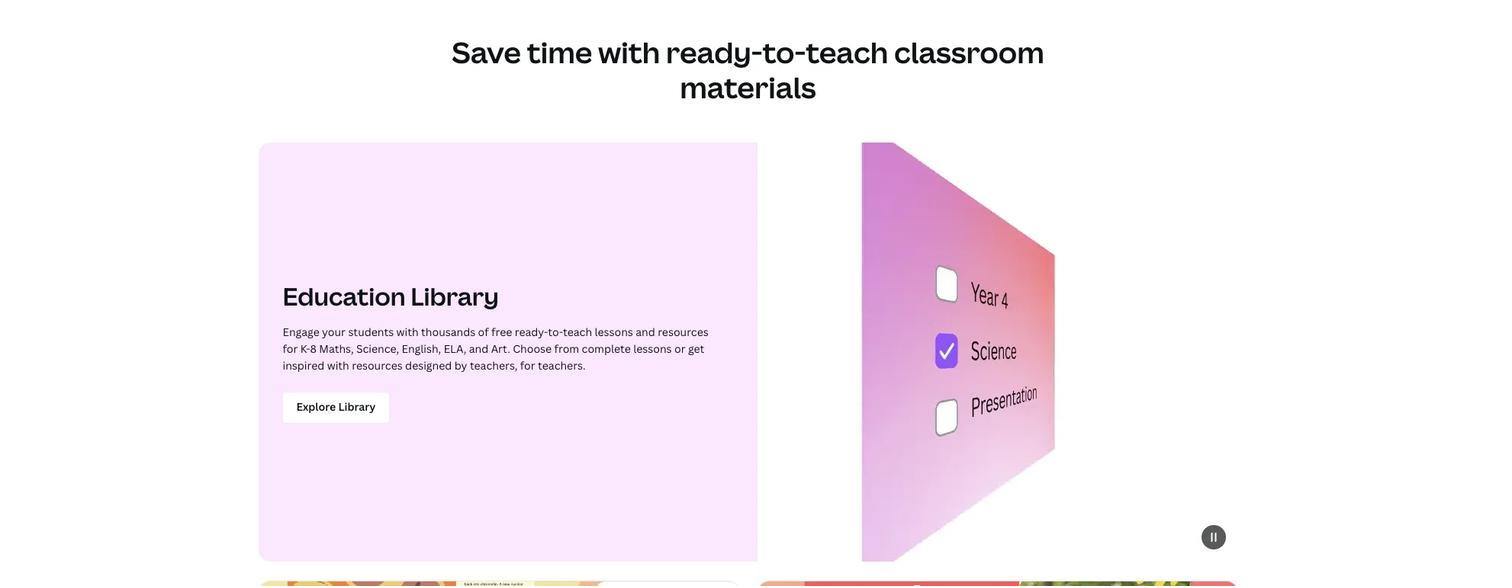 Task type: describe. For each thing, give the bounding box(es) containing it.
of
[[478, 325, 489, 339]]

from
[[554, 342, 579, 356]]

with inside the save time with ready-to-teach classroom materials
[[598, 32, 660, 71]]

classroom
[[894, 32, 1044, 71]]

save time with ready-to-teach classroom materials
[[452, 32, 1044, 107]]

teachers.
[[538, 358, 586, 373]]

education library
[[283, 280, 499, 313]]

to- inside engage your students with thousands of free ready-to-teach lessons and resources for k-8 maths, science, english, ela, and art. choose from complete lessons or get inspired with resources designed by teachers, for teachers.
[[548, 325, 563, 339]]

art.
[[491, 342, 510, 356]]

english,
[[402, 342, 441, 356]]

free
[[491, 325, 512, 339]]

or
[[674, 342, 686, 356]]

teach inside engage your students with thousands of free ready-to-teach lessons and resources for k-8 maths, science, english, ela, and art. choose from complete lessons or get inspired with resources designed by teachers, for teachers.
[[563, 325, 592, 339]]

0 horizontal spatial and
[[469, 342, 489, 356]]

designed
[[405, 358, 452, 373]]

students
[[348, 325, 394, 339]]

1 horizontal spatial with
[[396, 325, 419, 339]]

engage
[[283, 325, 319, 339]]

ela,
[[444, 342, 466, 356]]

1 horizontal spatial for
[[520, 358, 535, 373]]

1 vertical spatial resources
[[352, 358, 403, 373]]

0 vertical spatial for
[[283, 342, 298, 356]]

education
[[283, 280, 406, 313]]

1 horizontal spatial resources
[[658, 325, 709, 339]]

teach inside the save time with ready-to-teach classroom materials
[[806, 32, 888, 71]]

maths,
[[319, 342, 354, 356]]

choose
[[513, 342, 552, 356]]

get
[[688, 342, 705, 356]]



Task type: locate. For each thing, give the bounding box(es) containing it.
1 horizontal spatial ready-
[[666, 32, 763, 71]]

your
[[322, 325, 346, 339]]

library
[[411, 280, 499, 313]]

2 vertical spatial with
[[327, 358, 349, 373]]

by
[[455, 358, 467, 373]]

0 horizontal spatial for
[[283, 342, 298, 356]]

0 vertical spatial with
[[598, 32, 660, 71]]

0 vertical spatial resources
[[658, 325, 709, 339]]

1 horizontal spatial and
[[636, 325, 655, 339]]

with
[[598, 32, 660, 71], [396, 325, 419, 339], [327, 358, 349, 373]]

ready-
[[666, 32, 763, 71], [515, 325, 548, 339]]

0 horizontal spatial with
[[327, 358, 349, 373]]

1 vertical spatial ready-
[[515, 325, 548, 339]]

resources down science,
[[352, 358, 403, 373]]

with right time
[[598, 32, 660, 71]]

1 vertical spatial teach
[[563, 325, 592, 339]]

for down choose
[[520, 358, 535, 373]]

lessons up "complete"
[[595, 325, 633, 339]]

with up "english,"
[[396, 325, 419, 339]]

to-
[[763, 32, 806, 71], [548, 325, 563, 339]]

2 horizontal spatial with
[[598, 32, 660, 71]]

engage your students with thousands of free ready-to-teach lessons and resources for k-8 maths, science, english, ela, and art. choose from complete lessons or get inspired with resources designed by teachers, for teachers.
[[283, 325, 709, 373]]

resources
[[658, 325, 709, 339], [352, 358, 403, 373]]

1 horizontal spatial lessons
[[633, 342, 672, 356]]

0 vertical spatial ready-
[[666, 32, 763, 71]]

for left k-
[[283, 342, 298, 356]]

0 vertical spatial lessons
[[595, 325, 633, 339]]

0 horizontal spatial lessons
[[595, 325, 633, 339]]

1 vertical spatial with
[[396, 325, 419, 339]]

1 vertical spatial for
[[520, 358, 535, 373]]

0 horizontal spatial ready-
[[515, 325, 548, 339]]

to- inside the save time with ready-to-teach classroom materials
[[763, 32, 806, 71]]

1 vertical spatial lessons
[[633, 342, 672, 356]]

0 horizontal spatial resources
[[352, 358, 403, 373]]

lessons left or
[[633, 342, 672, 356]]

ready- inside engage your students with thousands of free ready-to-teach lessons and resources for k-8 maths, science, english, ela, and art. choose from complete lessons or get inspired with resources designed by teachers, for teachers.
[[515, 325, 548, 339]]

0 vertical spatial to-
[[763, 32, 806, 71]]

1 vertical spatial and
[[469, 342, 489, 356]]

1 horizontal spatial to-
[[763, 32, 806, 71]]

and
[[636, 325, 655, 339], [469, 342, 489, 356]]

science,
[[356, 342, 399, 356]]

0 vertical spatial and
[[636, 325, 655, 339]]

for
[[283, 342, 298, 356], [520, 358, 535, 373]]

ready- inside the save time with ready-to-teach classroom materials
[[666, 32, 763, 71]]

1 horizontal spatial teach
[[806, 32, 888, 71]]

materials
[[680, 67, 816, 107]]

inspired
[[283, 358, 325, 373]]

0 vertical spatial teach
[[806, 32, 888, 71]]

teachers,
[[470, 358, 518, 373]]

teach
[[806, 32, 888, 71], [563, 325, 592, 339]]

save
[[452, 32, 521, 71]]

resources up or
[[658, 325, 709, 339]]

complete
[[582, 342, 631, 356]]

0 horizontal spatial teach
[[563, 325, 592, 339]]

thousands
[[421, 325, 475, 339]]

8
[[310, 342, 317, 356]]

with down maths,
[[327, 358, 349, 373]]

lessons
[[595, 325, 633, 339], [633, 342, 672, 356]]

0 horizontal spatial to-
[[548, 325, 563, 339]]

1 vertical spatial to-
[[548, 325, 563, 339]]

time
[[527, 32, 592, 71]]

k-
[[300, 342, 310, 356]]



Task type: vqa. For each thing, say whether or not it's contained in the screenshot.
the topmost with
yes



